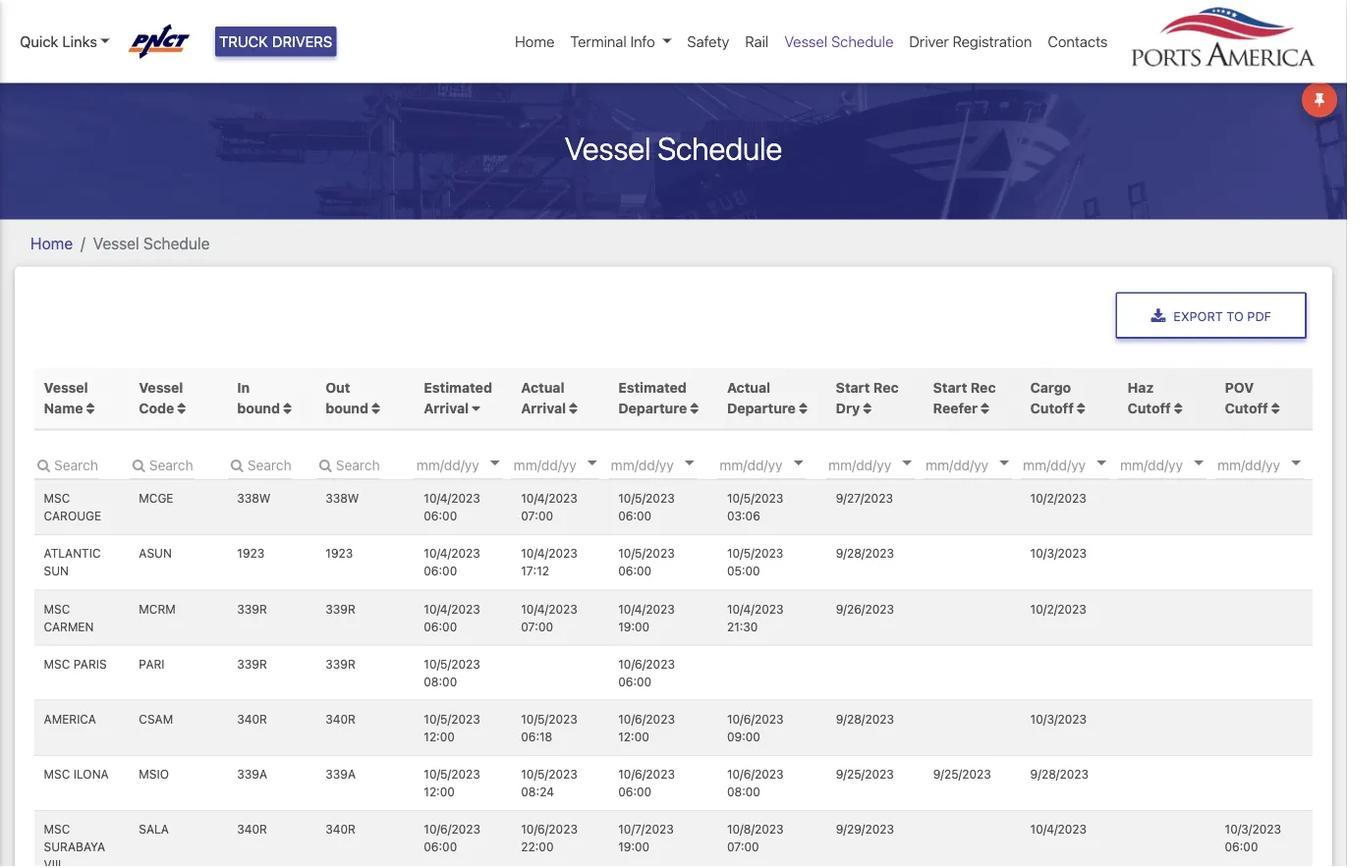 Task type: locate. For each thing, give the bounding box(es) containing it.
2 vertical spatial 07:00
[[727, 841, 759, 854]]

5 msc from the top
[[44, 823, 70, 837]]

1 vertical spatial 10/5/2023 12:00
[[424, 768, 480, 799]]

10/6/2023 down 10/4/2023 19:00
[[618, 657, 675, 671]]

07:00
[[521, 509, 553, 523], [521, 620, 553, 634], [727, 841, 759, 854]]

safety
[[687, 33, 729, 50]]

cutoff for haz
[[1128, 401, 1171, 417]]

1 horizontal spatial start
[[933, 380, 967, 396]]

10/2/2023 for 9/26/2023
[[1030, 602, 1087, 616]]

7 open calendar image from the left
[[1291, 461, 1301, 466]]

10/5/2023 06:00 for 10/4/2023 07:00
[[618, 492, 675, 523]]

0 vertical spatial 10/2/2023
[[1030, 492, 1087, 506]]

driver registration link
[[901, 23, 1040, 60]]

0 horizontal spatial cutoff
[[1030, 401, 1074, 417]]

mm/dd/yy field for 4th open calendar icon from the right
[[718, 450, 836, 479]]

pov cutoff
[[1225, 380, 1268, 417]]

mm/dd/yy field down the actual arrival
[[512, 450, 630, 479]]

in bound
[[237, 380, 283, 417]]

0 horizontal spatial arrival
[[424, 401, 469, 417]]

0 horizontal spatial bound
[[237, 401, 280, 417]]

338w
[[237, 492, 271, 506], [326, 492, 359, 506]]

1 vertical spatial 10/4/2023 06:00
[[424, 547, 480, 578]]

05:00
[[727, 565, 760, 578]]

2 10/4/2023 07:00 from the top
[[521, 602, 578, 634]]

rec inside start rec dry
[[873, 380, 899, 396]]

0 vertical spatial 10/4/2023 06:00
[[424, 492, 480, 523]]

actual right estimated departure
[[727, 380, 770, 396]]

1 horizontal spatial actual
[[727, 380, 770, 396]]

haz
[[1128, 380, 1154, 396]]

4 open calendar image from the left
[[793, 461, 803, 466]]

start
[[836, 380, 870, 396], [933, 380, 967, 396]]

10/5/2023 08:00
[[424, 657, 480, 689]]

msc up carmen
[[44, 602, 70, 616]]

0 vertical spatial 10/6/2023 06:00
[[618, 657, 675, 689]]

1 10/5/2023 06:00 from the top
[[618, 492, 675, 523]]

mm/dd/yy field down reefer
[[924, 450, 1042, 479]]

1 vertical spatial 10/5/2023 06:00
[[618, 547, 675, 578]]

cutoff
[[1030, 401, 1074, 417], [1128, 401, 1171, 417], [1225, 401, 1268, 417]]

10/5/2023 12:00 for 06:18
[[424, 713, 480, 744]]

10/5/2023 06:00 up 10/4/2023 19:00
[[618, 547, 675, 578]]

start up reefer
[[933, 380, 967, 396]]

0 horizontal spatial departure
[[618, 401, 687, 417]]

1 10/5/2023 12:00 from the top
[[424, 713, 480, 744]]

0 vertical spatial 10/4/2023 07:00
[[521, 492, 578, 523]]

mm/dd/yy field up 10/5/2023 03:06
[[718, 450, 836, 479]]

1 rec from the left
[[873, 380, 899, 396]]

2 open calendar image from the left
[[587, 461, 597, 466]]

2 mm/dd/yy field from the left
[[512, 450, 630, 479]]

bound for in
[[237, 401, 280, 417]]

8 mm/dd/yy field from the left
[[1118, 450, 1236, 479]]

2 rec from the left
[[971, 380, 996, 396]]

21:30
[[727, 620, 758, 634]]

0 vertical spatial 10/5/2023 06:00
[[618, 492, 675, 523]]

estimated for arrival
[[424, 380, 492, 396]]

schedule
[[831, 33, 894, 50], [658, 129, 782, 167], [143, 234, 210, 253]]

0 horizontal spatial 9/25/2023
[[836, 768, 894, 782]]

1 vertical spatial schedule
[[658, 129, 782, 167]]

mm/dd/yy field
[[414, 450, 532, 479], [512, 450, 630, 479], [609, 450, 727, 479], [718, 450, 836, 479], [826, 450, 944, 479], [924, 450, 1042, 479], [1021, 450, 1139, 479], [1118, 450, 1236, 479], [1215, 450, 1333, 479]]

0 vertical spatial 19:00
[[618, 620, 650, 634]]

08:00 for 10/5/2023 08:00
[[424, 675, 457, 689]]

10/4/2023 07:00 down 17:12
[[521, 602, 578, 634]]

1 estimated from the left
[[424, 380, 492, 396]]

10/6/2023
[[618, 657, 675, 671], [618, 713, 675, 726], [727, 713, 784, 726], [618, 768, 675, 782], [727, 768, 784, 782], [424, 823, 480, 837], [521, 823, 578, 837]]

info
[[630, 33, 655, 50]]

2 cutoff from the left
[[1128, 401, 1171, 417]]

2 arrival from the left
[[521, 401, 566, 417]]

2 horizontal spatial schedule
[[831, 33, 894, 50]]

msc for msc ilona
[[44, 768, 70, 782]]

3 cutoff from the left
[[1225, 401, 1268, 417]]

bound down 'out'
[[326, 401, 369, 417]]

2 vertical spatial 10/3/2023
[[1225, 823, 1281, 837]]

1 horizontal spatial 338w
[[326, 492, 359, 506]]

links
[[62, 33, 97, 50]]

0 horizontal spatial 08:00
[[424, 675, 457, 689]]

1 10/2/2023 from the top
[[1030, 492, 1087, 506]]

1 vertical spatial 10/3/2023
[[1030, 713, 1087, 726]]

2 19:00 from the top
[[618, 841, 650, 854]]

19:00 inside 10/7/2023 19:00
[[618, 841, 650, 854]]

10/4/2023 21:30
[[727, 602, 784, 634]]

1 cutoff from the left
[[1030, 401, 1074, 417]]

estimated
[[424, 380, 492, 396], [618, 380, 687, 396]]

1 vertical spatial 08:00
[[727, 785, 760, 799]]

contacts link
[[1040, 23, 1116, 60]]

07:00 for 10/5/2023 06:00
[[521, 509, 553, 523]]

2 vertical spatial vessel schedule
[[93, 234, 210, 253]]

start up dry at the top right
[[836, 380, 870, 396]]

departure
[[618, 401, 687, 417], [727, 401, 796, 417]]

1 10/4/2023 07:00 from the top
[[521, 492, 578, 523]]

start for reefer
[[933, 380, 967, 396]]

1 horizontal spatial departure
[[727, 401, 796, 417]]

7 mm/dd/yy field from the left
[[1021, 450, 1139, 479]]

rec for start rec reefer
[[971, 380, 996, 396]]

paris
[[73, 657, 107, 671]]

0 vertical spatial 07:00
[[521, 509, 553, 523]]

08:00
[[424, 675, 457, 689], [727, 785, 760, 799]]

17:12
[[521, 565, 549, 578]]

1 horizontal spatial bound
[[326, 401, 369, 417]]

1 horizontal spatial rec
[[971, 380, 996, 396]]

1 msc from the top
[[44, 492, 70, 506]]

0 horizontal spatial actual
[[521, 380, 564, 396]]

10/6/2023 06:00
[[618, 657, 675, 689], [618, 768, 675, 799], [424, 823, 480, 854]]

12:00 for 10/5/2023 06:18
[[424, 730, 455, 744]]

6 mm/dd/yy field from the left
[[924, 450, 1042, 479]]

2 estimated from the left
[[618, 380, 687, 396]]

06:00
[[424, 509, 457, 523], [618, 509, 652, 523], [424, 565, 457, 578], [618, 565, 652, 578], [424, 620, 457, 634], [618, 675, 652, 689], [618, 785, 652, 799], [424, 841, 457, 854], [1225, 841, 1258, 854]]

start inside start rec dry
[[836, 380, 870, 396]]

rail link
[[737, 23, 777, 60]]

actual arrival
[[521, 380, 566, 417]]

estimated for departure
[[618, 380, 687, 396]]

1 vertical spatial 10/4/2023 07:00
[[521, 602, 578, 634]]

1 horizontal spatial 1923
[[326, 547, 353, 561]]

9 mm/dd/yy field from the left
[[1215, 450, 1333, 479]]

mm/dd/yy field for first open calendar image from the right
[[924, 450, 1042, 479]]

10/2/2023
[[1030, 492, 1087, 506], [1030, 602, 1087, 616]]

2 actual from the left
[[727, 380, 770, 396]]

mm/dd/yy field down cargo cutoff
[[1021, 450, 1139, 479]]

1 horizontal spatial 9/25/2023
[[933, 768, 991, 782]]

07:00 up 10/4/2023 17:12
[[521, 509, 553, 523]]

sun
[[44, 565, 69, 578]]

340r
[[237, 713, 267, 726], [326, 713, 356, 726], [237, 823, 267, 837], [326, 823, 356, 837]]

10/5/2023 12:00 down '10/5/2023 08:00'
[[424, 713, 480, 744]]

0 vertical spatial schedule
[[831, 33, 894, 50]]

msc for msc carouge
[[44, 492, 70, 506]]

arrival
[[424, 401, 469, 417], [521, 401, 566, 417]]

9/25/2023
[[836, 768, 894, 782], [933, 768, 991, 782]]

2 10/2/2023 from the top
[[1030, 602, 1087, 616]]

1 horizontal spatial vessel schedule
[[565, 129, 782, 167]]

msc up carouge
[[44, 492, 70, 506]]

1 horizontal spatial 339a
[[326, 768, 356, 782]]

10/4/2023 07:00
[[521, 492, 578, 523], [521, 602, 578, 634]]

2 msc from the top
[[44, 602, 70, 616]]

cutoff for cargo
[[1030, 401, 1074, 417]]

0 vertical spatial 10/5/2023 12:00
[[424, 713, 480, 744]]

msc up surabaya
[[44, 823, 70, 837]]

4 mm/dd/yy field from the left
[[718, 450, 836, 479]]

2 start from the left
[[933, 380, 967, 396]]

0 horizontal spatial open calendar image
[[902, 461, 912, 466]]

cutoff down haz
[[1128, 401, 1171, 417]]

10/6/2023 06:00 left 22:00
[[424, 823, 480, 854]]

1 horizontal spatial cutoff
[[1128, 401, 1171, 417]]

carmen
[[44, 620, 94, 634]]

1 vertical spatial home link
[[30, 234, 73, 253]]

open calendar image
[[902, 461, 912, 466], [999, 461, 1009, 466]]

3 msc from the top
[[44, 657, 70, 671]]

open calendar image
[[490, 461, 500, 466], [587, 461, 597, 466], [685, 461, 695, 466], [793, 461, 803, 466], [1097, 461, 1107, 466], [1194, 461, 1204, 466], [1291, 461, 1301, 466]]

1 339a from the left
[[237, 768, 267, 782]]

start inside start rec reefer
[[933, 380, 967, 396]]

msc left paris
[[44, 657, 70, 671]]

start for dry
[[836, 380, 870, 396]]

msc left ilona at the bottom left of page
[[44, 768, 70, 782]]

csam
[[139, 713, 173, 726]]

08:00 for 10/6/2023 08:00
[[727, 785, 760, 799]]

actual for actual departure
[[727, 380, 770, 396]]

departure for estimated
[[618, 401, 687, 417]]

1 departure from the left
[[618, 401, 687, 417]]

actual inside actual departure
[[727, 380, 770, 396]]

rec inside start rec reefer
[[971, 380, 996, 396]]

ilona
[[73, 768, 109, 782]]

10/5/2023 06:00 left '03:06'
[[618, 492, 675, 523]]

cutoff down pov
[[1225, 401, 1268, 417]]

terminal info link
[[562, 23, 679, 60]]

10/6/2023 up '09:00'
[[727, 713, 784, 726]]

0 horizontal spatial 339a
[[237, 768, 267, 782]]

0 horizontal spatial 338w
[[237, 492, 271, 506]]

10/5/2023 12:00
[[424, 713, 480, 744], [424, 768, 480, 799]]

2 10/4/2023 06:00 from the top
[[424, 547, 480, 578]]

0 horizontal spatial schedule
[[143, 234, 210, 253]]

1 horizontal spatial arrival
[[521, 401, 566, 417]]

07:00 down 17:12
[[521, 620, 553, 634]]

in
[[237, 380, 250, 396]]

0 horizontal spatial vessel schedule
[[93, 234, 210, 253]]

2 horizontal spatial cutoff
[[1225, 401, 1268, 417]]

1 horizontal spatial open calendar image
[[999, 461, 1009, 466]]

2 10/5/2023 12:00 from the top
[[424, 768, 480, 799]]

arrival right "estimated arrival"
[[521, 401, 566, 417]]

vessel name
[[44, 380, 88, 417]]

1 actual from the left
[[521, 380, 564, 396]]

2 vertical spatial 9/28/2023
[[1030, 768, 1089, 782]]

4 msc from the top
[[44, 768, 70, 782]]

mm/dd/yy field down 'haz cutoff'
[[1118, 450, 1236, 479]]

1 arrival from the left
[[424, 401, 469, 417]]

1 horizontal spatial home link
[[507, 23, 562, 60]]

vessel
[[784, 33, 828, 50], [565, 129, 651, 167], [93, 234, 139, 253], [44, 380, 88, 396], [139, 380, 183, 396]]

6 open calendar image from the left
[[1194, 461, 1204, 466]]

2 bound from the left
[[326, 401, 369, 417]]

2 departure from the left
[[727, 401, 796, 417]]

10/4/2023 06:00
[[424, 492, 480, 523], [424, 547, 480, 578], [424, 602, 480, 634]]

06:18
[[521, 730, 552, 744]]

bound inside out bound
[[326, 401, 369, 417]]

cargo cutoff
[[1030, 380, 1074, 417]]

19:00
[[618, 620, 650, 634], [618, 841, 650, 854]]

0 vertical spatial home
[[515, 33, 555, 50]]

departure for actual
[[727, 401, 796, 417]]

339r
[[237, 602, 267, 616], [326, 602, 356, 616], [237, 657, 267, 671], [326, 657, 356, 671]]

1 vertical spatial 10/6/2023 06:00
[[618, 768, 675, 799]]

2 vertical spatial schedule
[[143, 234, 210, 253]]

bound down the in
[[237, 401, 280, 417]]

vessel code
[[139, 380, 183, 417]]

10/4/2023
[[424, 492, 480, 506], [521, 492, 578, 506], [424, 547, 480, 561], [521, 547, 578, 561], [424, 602, 480, 616], [521, 602, 578, 616], [618, 602, 675, 616], [727, 602, 784, 616], [1030, 823, 1087, 837]]

rec left start rec reefer
[[873, 380, 899, 396]]

1 vertical spatial 10/2/2023
[[1030, 602, 1087, 616]]

1 bound from the left
[[237, 401, 280, 417]]

1 vertical spatial 9/28/2023
[[836, 713, 894, 726]]

10/6/2023 down '09:00'
[[727, 768, 784, 782]]

5 open calendar image from the left
[[1097, 461, 1107, 466]]

0 vertical spatial 10/3/2023
[[1030, 547, 1087, 561]]

msc inside msc surabaya viii
[[44, 823, 70, 837]]

2 vertical spatial 10/4/2023 06:00
[[424, 602, 480, 634]]

339a
[[237, 768, 267, 782], [326, 768, 356, 782]]

0 vertical spatial 08:00
[[424, 675, 457, 689]]

9/27/2023
[[836, 492, 893, 506]]

2 339a from the left
[[326, 768, 356, 782]]

1923
[[237, 547, 265, 561], [326, 547, 353, 561]]

3 10/4/2023 06:00 from the top
[[424, 602, 480, 634]]

2 9/25/2023 from the left
[[933, 768, 991, 782]]

0 horizontal spatial estimated
[[424, 380, 492, 396]]

actual
[[521, 380, 564, 396], [727, 380, 770, 396]]

arrival left the actual arrival
[[424, 401, 469, 417]]

msc inside 'msc carmen'
[[44, 602, 70, 616]]

19:00 for 10/7/2023 19:00
[[618, 841, 650, 854]]

estimated arrival
[[424, 380, 492, 417]]

10/6/2023 up 22:00
[[521, 823, 578, 837]]

07:00 down 10/8/2023
[[727, 841, 759, 854]]

1 horizontal spatial 08:00
[[727, 785, 760, 799]]

mm/dd/yy field for 5th open calendar icon
[[1021, 450, 1139, 479]]

truck
[[219, 33, 268, 50]]

cutoff for pov
[[1225, 401, 1268, 417]]

1 10/4/2023 06:00 from the top
[[424, 492, 480, 523]]

3 mm/dd/yy field from the left
[[609, 450, 727, 479]]

5 mm/dd/yy field from the left
[[826, 450, 944, 479]]

1 horizontal spatial estimated
[[618, 380, 687, 396]]

mm/dd/yy field down pov cutoff
[[1215, 450, 1333, 479]]

1 9/25/2023 from the left
[[836, 768, 894, 782]]

0 vertical spatial home link
[[507, 23, 562, 60]]

12:00
[[424, 730, 455, 744], [618, 730, 649, 744], [424, 785, 455, 799]]

msc inside msc carouge
[[44, 492, 70, 506]]

actual inside the actual arrival
[[521, 380, 564, 396]]

bound inside in bound
[[237, 401, 280, 417]]

08:00 inside 10/6/2023 08:00
[[727, 785, 760, 799]]

10/6/2023 06:00 up 10/6/2023 12:00
[[618, 657, 675, 689]]

10/8/2023
[[727, 823, 784, 837]]

vessel schedule
[[784, 33, 894, 50], [565, 129, 782, 167], [93, 234, 210, 253]]

0 horizontal spatial start
[[836, 380, 870, 396]]

2 horizontal spatial vessel schedule
[[784, 33, 894, 50]]

0 vertical spatial 9/28/2023
[[836, 547, 894, 561]]

arrival inside "estimated arrival"
[[424, 401, 469, 417]]

10/4/2023 07:00 up 10/4/2023 17:12
[[521, 492, 578, 523]]

0 horizontal spatial rec
[[873, 380, 899, 396]]

0 horizontal spatial 1923
[[237, 547, 265, 561]]

carouge
[[44, 509, 101, 523]]

2 10/5/2023 06:00 from the top
[[618, 547, 675, 578]]

0 horizontal spatial home
[[30, 234, 73, 253]]

10/6/2023 12:00
[[618, 713, 675, 744]]

10/6/2023 06:00 up 10/7/2023
[[618, 768, 675, 799]]

10/5/2023 12:00 for 08:24
[[424, 768, 480, 799]]

1 horizontal spatial schedule
[[658, 129, 782, 167]]

estimated inside estimated departure
[[618, 380, 687, 396]]

None field
[[34, 450, 99, 479], [129, 450, 194, 479], [228, 450, 293, 479], [316, 450, 381, 479], [34, 450, 99, 479], [129, 450, 194, 479], [228, 450, 293, 479], [316, 450, 381, 479]]

mm/dd/yy field down estimated departure
[[609, 450, 727, 479]]

19:00 inside 10/4/2023 19:00
[[618, 620, 650, 634]]

mm/dd/yy field for 3rd open calendar icon
[[609, 450, 727, 479]]

10/3/2023 for 10/6/2023
[[1030, 713, 1087, 726]]

1 19:00 from the top
[[618, 620, 650, 634]]

mm/dd/yy field up 9/27/2023
[[826, 450, 944, 479]]

rec up reefer
[[971, 380, 996, 396]]

rec for start rec dry
[[873, 380, 899, 396]]

cutoff down cargo
[[1030, 401, 1074, 417]]

mm/dd/yy field for 2nd open calendar icon from the right
[[1118, 450, 1236, 479]]

1 vertical spatial 07:00
[[521, 620, 553, 634]]

1 mm/dd/yy field from the left
[[414, 450, 532, 479]]

08:00 inside '10/5/2023 08:00'
[[424, 675, 457, 689]]

1 vertical spatial 19:00
[[618, 841, 650, 854]]

mm/dd/yy field down "estimated arrival"
[[414, 450, 532, 479]]

pdf
[[1247, 308, 1271, 323]]

10/5/2023 12:00 left 08:24
[[424, 768, 480, 799]]

1 start from the left
[[836, 380, 870, 396]]

actual right "estimated arrival"
[[521, 380, 564, 396]]



Task type: vqa. For each thing, say whether or not it's contained in the screenshot.
the Vessel Schedule to the top
yes



Task type: describe. For each thing, give the bounding box(es) containing it.
10/6/2023 22:00
[[521, 823, 578, 854]]

1 horizontal spatial home
[[515, 33, 555, 50]]

contacts
[[1048, 33, 1108, 50]]

export to pdf link
[[1116, 292, 1307, 339]]

22:00
[[521, 841, 554, 854]]

cargo
[[1030, 380, 1071, 396]]

msc paris
[[44, 657, 107, 671]]

atlantic
[[44, 547, 101, 561]]

msc surabaya viii
[[44, 823, 105, 868]]

export to pdf
[[1174, 308, 1271, 323]]

arrival for estimated arrival
[[424, 401, 469, 417]]

10/6/2023 06:00 for 10/5/2023 08:00
[[618, 657, 675, 689]]

10/7/2023
[[618, 823, 674, 837]]

1 open calendar image from the left
[[490, 461, 500, 466]]

10/4/2023 06:00 for 1923
[[424, 547, 480, 578]]

10/4/2023 19:00
[[618, 602, 675, 634]]

10/6/2023 08:00
[[727, 768, 784, 799]]

10/6/2023 down 10/6/2023 12:00
[[618, 768, 675, 782]]

2 338w from the left
[[326, 492, 359, 506]]

out
[[326, 380, 350, 396]]

start rec dry
[[836, 380, 899, 417]]

code
[[139, 401, 174, 417]]

08:24
[[521, 785, 554, 799]]

mm/dd/yy field for 7th open calendar icon
[[1215, 450, 1333, 479]]

10/7/2023 19:00
[[618, 823, 674, 854]]

truck drivers
[[219, 33, 332, 50]]

mcge
[[139, 492, 173, 506]]

sala
[[139, 823, 169, 837]]

10/4/2023 17:12
[[521, 547, 578, 578]]

download image
[[1151, 308, 1166, 324]]

quick
[[20, 33, 58, 50]]

reefer
[[933, 401, 978, 417]]

10/2/2023 for 9/27/2023
[[1030, 492, 1087, 506]]

0 vertical spatial vessel schedule
[[784, 33, 894, 50]]

america
[[44, 713, 96, 726]]

safety link
[[679, 23, 737, 60]]

msc carouge
[[44, 492, 101, 523]]

drivers
[[272, 33, 332, 50]]

truck drivers link
[[215, 26, 336, 56]]

name
[[44, 401, 83, 417]]

10/4/2023 07:00 for 10/5/2023
[[521, 492, 578, 523]]

10/5/2023 08:24
[[521, 768, 577, 799]]

10/6/2023 right 10/5/2023 06:18 at bottom left
[[618, 713, 675, 726]]

actual departure
[[727, 380, 796, 417]]

9/28/2023 for 10/5/2023
[[836, 547, 894, 561]]

rail
[[745, 33, 769, 50]]

to
[[1227, 308, 1244, 323]]

12:00 inside 10/6/2023 12:00
[[618, 730, 649, 744]]

1 open calendar image from the left
[[902, 461, 912, 466]]

registration
[[953, 33, 1032, 50]]

12:00 for 10/5/2023 08:24
[[424, 785, 455, 799]]

atlantic sun
[[44, 547, 101, 578]]

19:00 for 10/4/2023 19:00
[[618, 620, 650, 634]]

3 open calendar image from the left
[[685, 461, 695, 466]]

quick links link
[[20, 30, 110, 53]]

out bound
[[326, 380, 372, 417]]

09:00
[[727, 730, 760, 744]]

msio
[[139, 768, 169, 782]]

bound for out
[[326, 401, 369, 417]]

terminal
[[570, 33, 627, 50]]

1 vertical spatial vessel schedule
[[565, 129, 782, 167]]

pari
[[139, 657, 165, 671]]

msc ilona
[[44, 768, 109, 782]]

0 horizontal spatial home link
[[30, 234, 73, 253]]

07:00 for 10/4/2023 19:00
[[521, 620, 553, 634]]

10/6/2023 09:00
[[727, 713, 784, 744]]

mcrm
[[139, 602, 176, 616]]

haz cutoff
[[1128, 380, 1171, 417]]

quick links
[[20, 33, 97, 50]]

driver registration
[[909, 33, 1032, 50]]

10/5/2023 06:00 for 10/4/2023 17:12
[[618, 547, 675, 578]]

1 1923 from the left
[[237, 547, 265, 561]]

9/29/2023
[[836, 823, 894, 837]]

1 338w from the left
[[237, 492, 271, 506]]

10/6/2023 left '10/6/2023 22:00'
[[424, 823, 480, 837]]

10/4/2023 06:00 for 338w
[[424, 492, 480, 523]]

msc for msc carmen
[[44, 602, 70, 616]]

10/6/2023 06:00 for 10/5/2023 12:00
[[618, 768, 675, 799]]

arrival for actual arrival
[[521, 401, 566, 417]]

export
[[1174, 308, 1223, 323]]

10/4/2023 06:00 for 339r
[[424, 602, 480, 634]]

mm/dd/yy field for 2nd open calendar image from right
[[826, 450, 944, 479]]

10/3/2023 06:00
[[1225, 823, 1281, 854]]

terminal info
[[570, 33, 655, 50]]

msc for msc paris
[[44, 657, 70, 671]]

10/5/2023 05:00
[[727, 547, 783, 578]]

9/28/2023 for 10/6/2023
[[836, 713, 894, 726]]

1 vertical spatial home
[[30, 234, 73, 253]]

asun
[[139, 547, 172, 561]]

07:00 inside '10/8/2023 07:00'
[[727, 841, 759, 854]]

10/3/2023 for 10/5/2023
[[1030, 547, 1087, 561]]

driver
[[909, 33, 949, 50]]

dry
[[836, 401, 860, 417]]

mm/dd/yy field for 7th open calendar icon from the right
[[414, 450, 532, 479]]

2 vertical spatial 10/6/2023 06:00
[[424, 823, 480, 854]]

surabaya
[[44, 841, 105, 854]]

2 open calendar image from the left
[[999, 461, 1009, 466]]

vessel schedule link
[[777, 23, 901, 60]]

actual for actual arrival
[[521, 380, 564, 396]]

10/8/2023 07:00
[[727, 823, 784, 854]]

msc for msc surabaya viii
[[44, 823, 70, 837]]

10/4/2023 07:00 for 10/4/2023
[[521, 602, 578, 634]]

mm/dd/yy field for 6th open calendar icon from right
[[512, 450, 630, 479]]

03:06
[[727, 509, 760, 523]]

9/26/2023
[[836, 602, 894, 616]]

06:00 inside 10/3/2023 06:00
[[1225, 841, 1258, 854]]

estimated departure
[[618, 380, 687, 417]]

pov
[[1225, 380, 1254, 396]]

10/5/2023 06:18
[[521, 713, 577, 744]]

2 1923 from the left
[[326, 547, 353, 561]]

viii
[[44, 858, 61, 868]]

10/5/2023 03:06
[[727, 492, 783, 523]]

msc carmen
[[44, 602, 94, 634]]

start rec reefer
[[933, 380, 996, 417]]



